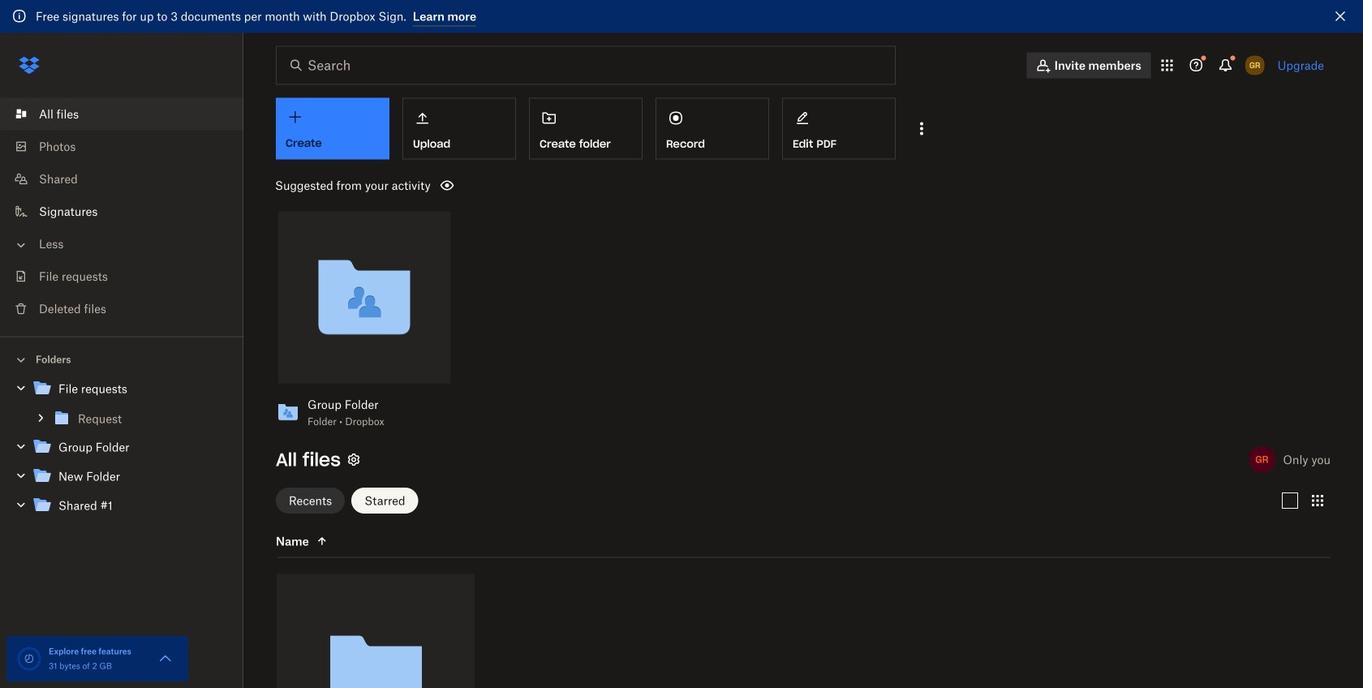 Task type: locate. For each thing, give the bounding box(es) containing it.
group
[[0, 371, 244, 532]]

quota usage image
[[16, 646, 42, 672]]

quota usage progress bar
[[16, 646, 42, 672]]

Search in folder "Dropbox" text field
[[308, 56, 862, 75]]

list
[[0, 88, 244, 336]]

folder settings image
[[344, 450, 364, 469]]

alert
[[0, 0, 1364, 33]]

less image
[[13, 237, 29, 253]]

list item
[[0, 98, 244, 130]]



Task type: vqa. For each thing, say whether or not it's contained in the screenshot.
the bottommost request
no



Task type: describe. For each thing, give the bounding box(es) containing it.
folder, request row
[[277, 574, 475, 688]]

dropbox image
[[13, 49, 45, 82]]



